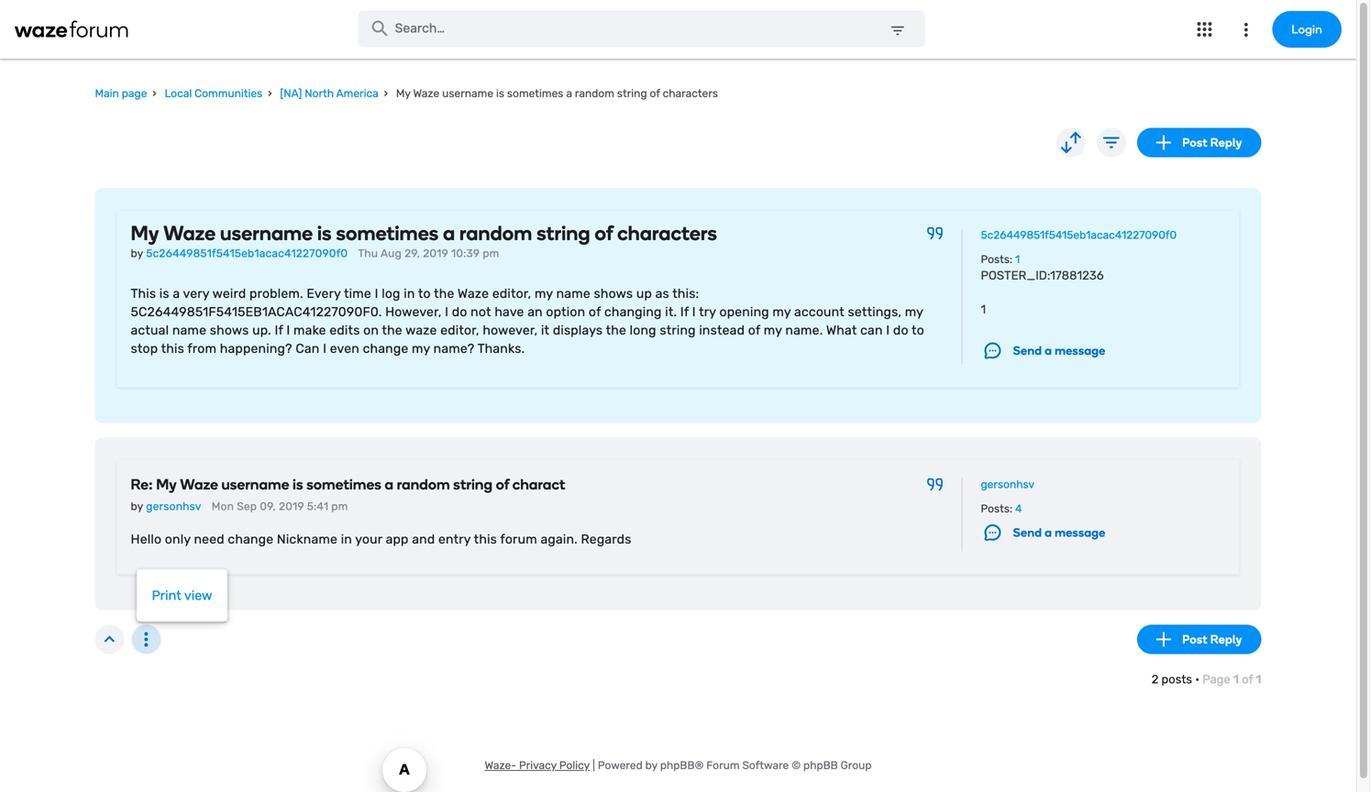 Task type: locate. For each thing, give the bounding box(es) containing it.
5:41
[[307, 501, 329, 513]]

option
[[546, 304, 586, 320]]

what
[[826, 323, 857, 338]]

in left your
[[341, 532, 352, 547]]

1 vertical spatial editor,
[[441, 323, 480, 338]]

0 vertical spatial random
[[575, 87, 615, 100]]

in right 'log' at top
[[404, 286, 415, 301]]

1 reply with quote image from the top
[[927, 227, 944, 240]]

1 vertical spatial username
[[220, 221, 313, 245]]

1 horizontal spatial pm
[[483, 247, 500, 260]]

log
[[382, 286, 401, 301]]

up
[[637, 286, 652, 301]]

1 vertical spatial if
[[275, 323, 283, 338]]

to right can
[[912, 323, 925, 338]]

1 horizontal spatial gersonhsv
[[981, 479, 1035, 491]]

0 vertical spatial by
[[131, 247, 143, 260]]

opening
[[720, 304, 770, 320]]

waze up by 5c26449851f5415eb1acac41227090f0
[[163, 221, 216, 245]]

0 horizontal spatial name
[[172, 323, 207, 338]]

waze
[[406, 323, 437, 338]]

0 vertical spatial pm
[[483, 247, 500, 260]]

0 vertical spatial my
[[396, 87, 411, 100]]

hello only need change nickname in your app and entry this forum again. regards
[[131, 532, 632, 547]]

0 vertical spatial posts:
[[981, 253, 1013, 266]]

by up this
[[131, 247, 143, 260]]

0 vertical spatial this
[[161, 341, 184, 356]]

waze up mon
[[180, 476, 218, 494]]

0 horizontal spatial gersonhsv link
[[146, 498, 201, 516]]

0 vertical spatial gersonhsv
[[981, 479, 1035, 491]]

shows up changing
[[594, 286, 633, 301]]

1 vertical spatial reply with quote image
[[927, 479, 944, 491]]

1 vertical spatial change
[[228, 532, 274, 547]]

nickname
[[277, 532, 338, 547]]

mon sep 09, 2019 5:41 pm
[[212, 501, 348, 513]]

make
[[294, 323, 326, 338]]

0 horizontal spatial shows
[[210, 323, 249, 338]]

try
[[699, 304, 716, 320]]

my
[[535, 286, 553, 301], [773, 304, 791, 320], [905, 304, 924, 320], [764, 323, 782, 338], [412, 341, 430, 356]]

this
[[131, 286, 156, 301]]

1 vertical spatial to
[[912, 323, 925, 338]]

waze-
[[485, 760, 517, 773]]

1 link
[[1016, 251, 1020, 268]]

0 horizontal spatial 5c26449851f5415eb1acac41227090f0
[[146, 247, 348, 260]]

by
[[131, 247, 143, 260], [131, 501, 143, 513], [646, 760, 658, 773]]

up.
[[252, 323, 271, 338]]

2 horizontal spatial random
[[575, 87, 615, 100]]

1 horizontal spatial gersonhsv link
[[981, 479, 1035, 492]]

my up this
[[131, 221, 159, 245]]

my down the 'waze'
[[412, 341, 430, 356]]

by down re:
[[131, 501, 143, 513]]

it
[[541, 323, 550, 338]]

change down sep
[[228, 532, 274, 547]]

1 vertical spatial random
[[460, 221, 532, 245]]

the down changing
[[606, 323, 627, 338]]

problem.
[[250, 286, 303, 301]]

happening?
[[220, 341, 292, 356]]

have
[[495, 304, 524, 320]]

posts: left 4
[[981, 503, 1013, 516]]

0 vertical spatial to
[[418, 286, 431, 301]]

editor, up name?
[[441, 323, 480, 338]]

this right entry
[[474, 532, 497, 547]]

sep
[[237, 501, 257, 513]]

1 horizontal spatial if
[[681, 304, 689, 320]]

0 vertical spatial if
[[681, 304, 689, 320]]

0 vertical spatial change
[[363, 341, 409, 356]]

hello
[[131, 532, 162, 547]]

1 horizontal spatial in
[[404, 286, 415, 301]]

0 vertical spatial editor,
[[492, 286, 532, 301]]

mon
[[212, 501, 234, 513]]

1 vertical spatial name
[[172, 323, 207, 338]]

2019 right 29,
[[423, 247, 449, 260]]

by 5c26449851f5415eb1acac41227090f0
[[131, 247, 348, 260]]

if right it.
[[681, 304, 689, 320]]

my waze username is sometimes a random string of characters
[[394, 87, 718, 100], [131, 221, 717, 245]]

1 posts: from the top
[[981, 253, 1013, 266]]

1 horizontal spatial 2019
[[423, 247, 449, 260]]

every
[[307, 286, 341, 301]]

5c26449851f5415eb1acac41227090f0 link up the posts: 1 poster_id:17881236
[[981, 229, 1177, 242]]

1 horizontal spatial change
[[363, 341, 409, 356]]

0 vertical spatial 5c26449851f5415eb1acac41227090f0
[[981, 229, 1177, 242]]

name up option
[[556, 286, 591, 301]]

waze up 'not'
[[458, 286, 489, 301]]

gersonhsv
[[981, 479, 1035, 491], [146, 501, 201, 513]]

1 vertical spatial in
[[341, 532, 352, 547]]

gersonhsv link up "only"
[[146, 498, 201, 516]]

of
[[650, 87, 660, 100], [595, 221, 613, 245], [589, 304, 601, 320], [748, 323, 761, 338], [496, 476, 509, 494], [1242, 673, 1253, 687]]

0 vertical spatial 2019
[[423, 247, 449, 260]]

is
[[496, 87, 505, 100], [317, 221, 332, 245], [159, 286, 169, 301], [293, 476, 303, 494]]

posts: left 1 link
[[981, 253, 1013, 266]]

1 vertical spatial characters
[[618, 221, 717, 245]]

1 vertical spatial 2019
[[279, 501, 304, 513]]

my up the an in the left of the page
[[535, 286, 553, 301]]

2 reply with quote image from the top
[[927, 479, 944, 491]]

2 posts: from the top
[[981, 503, 1013, 516]]

0 vertical spatial in
[[404, 286, 415, 301]]

5c26449851f5415eb1acac41227090f0 up weird
[[146, 247, 348, 260]]

the right on
[[382, 323, 403, 338]]

changing
[[605, 304, 662, 320]]

posts
[[1162, 673, 1193, 687]]

phpbb
[[804, 760, 838, 773]]

by left phpbb®
[[646, 760, 658, 773]]

0 vertical spatial do
[[452, 304, 467, 320]]

0 horizontal spatial this
[[161, 341, 184, 356]]

0 vertical spatial name
[[556, 286, 591, 301]]

actual
[[131, 323, 169, 338]]

and
[[412, 532, 435, 547]]

pm right 5:41
[[331, 501, 348, 513]]

posts: for posts: 4
[[981, 503, 1013, 516]]

to up 'however,'
[[418, 286, 431, 301]]

my waze username is sometimes a random string of characters inside main content
[[131, 221, 717, 245]]

•
[[1196, 673, 1200, 687]]

characters inside main content
[[618, 221, 717, 245]]

0 vertical spatial gersonhsv link
[[981, 479, 1035, 492]]

2 horizontal spatial the
[[606, 323, 627, 338]]

1 vertical spatial 5c26449851f5415eb1acac41227090f0 link
[[146, 244, 348, 263]]

thu aug 29, 2019 10:39 pm
[[358, 247, 500, 260]]

characters
[[663, 87, 718, 100], [618, 221, 717, 245]]

string inside the re: my waze username is sometimes a random string of charact link
[[453, 476, 493, 494]]

this right stop
[[161, 341, 184, 356]]

however,
[[483, 323, 538, 338]]

gersonhsv up "only"
[[146, 501, 201, 513]]

to
[[418, 286, 431, 301], [912, 323, 925, 338]]

my right the america
[[396, 87, 411, 100]]

my up the by gersonhsv
[[156, 476, 177, 494]]

posts: for posts: 1 poster_id:17881236
[[981, 253, 1013, 266]]

name
[[556, 286, 591, 301], [172, 323, 207, 338]]

change down on
[[363, 341, 409, 356]]

5c26449851f5415eb1acac41227090f0 link up weird
[[146, 244, 348, 263]]

waze inside this is a very weird problem. every time i log in to the waze editor, my name shows up as this: 5c26449851f5415eb1acac41227090f0. however, i do not have an option of changing it. if i try opening my account settings, my actual name shows up. if i make edits on the waze editor, however, it displays the long string instead of my name. what can i do to stop this from happening? can i even change my name? thanks.
[[458, 286, 489, 301]]

main
[[95, 87, 119, 100]]

4 link
[[1016, 501, 1022, 517]]

posts: inside the posts: 1 poster_id:17881236
[[981, 253, 1013, 266]]

0 horizontal spatial random
[[397, 476, 450, 494]]

0 horizontal spatial if
[[275, 323, 283, 338]]

2019 right "09,"
[[279, 501, 304, 513]]

gersonhsv link up posts: 4
[[981, 479, 1035, 492]]

1 vertical spatial by
[[131, 501, 143, 513]]

shows up happening?
[[210, 323, 249, 338]]

5c26449851f5415eb1acac41227090f0 link
[[981, 229, 1177, 242], [146, 244, 348, 263]]

name up from
[[172, 323, 207, 338]]

editor, up 'have' at the left of the page
[[492, 286, 532, 301]]

1 vertical spatial gersonhsv
[[146, 501, 201, 513]]

posts: 1 poster_id:17881236
[[981, 253, 1104, 283]]

2 vertical spatial my
[[156, 476, 177, 494]]

group
[[841, 760, 872, 773]]

my up name.
[[773, 304, 791, 320]]

only
[[165, 532, 191, 547]]

0 horizontal spatial pm
[[331, 501, 348, 513]]

2 vertical spatial sometimes
[[307, 476, 382, 494]]

pm right 10:39
[[483, 247, 500, 260]]

the
[[434, 286, 455, 301], [382, 323, 403, 338], [606, 323, 627, 338]]

posts:
[[981, 253, 1013, 266], [981, 503, 1013, 516]]

instead
[[699, 323, 745, 338]]

1 horizontal spatial this
[[474, 532, 497, 547]]

1 vertical spatial my waze username is sometimes a random string of characters
[[131, 221, 717, 245]]

by for by 5c26449851f5415eb1acac41227090f0
[[131, 247, 143, 260]]

do
[[452, 304, 467, 320], [893, 323, 909, 338]]

gersonhsv link
[[981, 479, 1035, 492], [146, 498, 201, 516]]

poster_id:17881236
[[981, 268, 1104, 283]]

0 horizontal spatial in
[[341, 532, 352, 547]]

local
[[165, 87, 192, 100]]

0 vertical spatial 5c26449851f5415eb1acac41227090f0 link
[[981, 229, 1177, 242]]

1 vertical spatial do
[[893, 323, 909, 338]]

do left 'not'
[[452, 304, 467, 320]]

do right can
[[893, 323, 909, 338]]

1 horizontal spatial shows
[[594, 286, 633, 301]]

1 vertical spatial 5c26449851f5415eb1acac41227090f0
[[146, 247, 348, 260]]

0 horizontal spatial editor,
[[441, 323, 480, 338]]

0 horizontal spatial the
[[382, 323, 403, 338]]

gersonhsv up posts: 4
[[981, 479, 1035, 491]]

0 horizontal spatial do
[[452, 304, 467, 320]]

waze
[[413, 87, 440, 100], [163, 221, 216, 245], [458, 286, 489, 301], [180, 476, 218, 494]]

the up 'however,'
[[434, 286, 455, 301]]

if right up. on the top of the page
[[275, 323, 283, 338]]

can
[[861, 323, 883, 338]]

5c26449851f5415eb1acac41227090f0 up the posts: 1 poster_id:17881236
[[981, 229, 1177, 242]]

1 inside the posts: 1 poster_id:17881236
[[1016, 253, 1020, 266]]

1 horizontal spatial editor,
[[492, 286, 532, 301]]

main page
[[95, 87, 147, 100]]

1
[[1016, 253, 1020, 266], [981, 302, 986, 317], [1234, 673, 1239, 687], [1256, 673, 1262, 687]]

this
[[161, 341, 184, 356], [474, 532, 497, 547]]

1 vertical spatial posts:
[[981, 503, 1013, 516]]

a
[[566, 87, 572, 100], [443, 221, 455, 245], [173, 286, 180, 301], [385, 476, 394, 494]]

1 vertical spatial gersonhsv link
[[146, 498, 201, 516]]

reply with quote image
[[927, 227, 944, 240], [927, 479, 944, 491]]

forum
[[707, 760, 740, 773]]

print
[[152, 588, 181, 604]]

1 vertical spatial pm
[[331, 501, 348, 513]]

1 horizontal spatial do
[[893, 323, 909, 338]]

0 horizontal spatial 2019
[[279, 501, 304, 513]]

powered
[[598, 760, 643, 773]]

change
[[363, 341, 409, 356], [228, 532, 274, 547]]

1 horizontal spatial to
[[912, 323, 925, 338]]

string inside this is a very weird problem. every time i log in to the waze editor, my name shows up as this: 5c26449851f5415eb1acac41227090f0. however, i do not have an option of changing it. if i try opening my account settings, my actual name shows up. if i make edits on the waze editor, however, it displays the long string instead of my name. what can i do to stop this from happening? can i even change my name? thanks.
[[660, 323, 696, 338]]

1 horizontal spatial 5c26449851f5415eb1acac41227090f0 link
[[981, 229, 1177, 242]]

phpbb®
[[660, 760, 704, 773]]

0 vertical spatial reply with quote image
[[927, 227, 944, 240]]



Task type: describe. For each thing, give the bounding box(es) containing it.
2 posts   • page 1 of 1
[[1152, 673, 1262, 687]]

communities
[[195, 87, 263, 100]]

my waze username is sometimes a random string of characters main content
[[95, 128, 1262, 702]]

regards
[[581, 532, 632, 547]]

re: my waze username is sometimes a random string of charact
[[131, 476, 566, 494]]

software
[[743, 760, 789, 773]]

policy
[[559, 760, 590, 773]]

0 vertical spatial characters
[[663, 87, 718, 100]]

0 vertical spatial username
[[442, 87, 494, 100]]

10:39
[[451, 247, 480, 260]]

edits
[[330, 323, 360, 338]]

4
[[1016, 503, 1022, 516]]

page
[[1203, 673, 1231, 687]]

view
[[184, 588, 212, 604]]

however,
[[385, 304, 442, 320]]

pm for thu aug 29, 2019 10:39 pm
[[483, 247, 500, 260]]

1 horizontal spatial the
[[434, 286, 455, 301]]

09,
[[260, 501, 276, 513]]

1 horizontal spatial name
[[556, 286, 591, 301]]

charact
[[513, 476, 566, 494]]

waze right the america
[[413, 87, 440, 100]]

reply with quote image for thu aug 29, 2019 10:39 pm
[[927, 227, 944, 240]]

waze- privacy policy | powered by phpbb® forum software © phpbb group
[[485, 760, 872, 773]]

2
[[1152, 673, 1159, 687]]

[na]
[[280, 87, 302, 100]]

a inside this is a very weird problem. every time i log in to the waze editor, my name shows up as this: 5c26449851f5415eb1acac41227090f0. however, i do not have an option of changing it. if i try opening my account settings, my actual name shows up. if i make edits on the waze editor, however, it displays the long string instead of my name. what can i do to stop this from happening? can i even change my name? thanks.
[[173, 286, 180, 301]]

2019 for 10:39
[[423, 247, 449, 260]]

0 vertical spatial sometimes
[[507, 87, 564, 100]]

2019 for 5:41
[[279, 501, 304, 513]]

change inside this is a very weird problem. every time i log in to the waze editor, my name shows up as this: 5c26449851f5415eb1acac41227090f0. however, i do not have an option of changing it. if i try opening my account settings, my actual name shows up. if i make edits on the waze editor, however, it displays the long string instead of my name. what can i do to stop this from happening? can i even change my name? thanks.
[[363, 341, 409, 356]]

[na] north america link
[[280, 82, 379, 106]]

an
[[528, 304, 543, 320]]

thu
[[358, 247, 378, 260]]

sometimes inside the re: my waze username is sometimes a random string of charact link
[[307, 476, 382, 494]]

app
[[386, 532, 409, 547]]

this inside this is a very weird problem. every time i log in to the waze editor, my name shows up as this: 5c26449851f5415eb1acac41227090f0. however, i do not have an option of changing it. if i try opening my account settings, my actual name shows up. if i make edits on the waze editor, however, it displays the long string instead of my name. what can i do to stop this from happening? can i even change my name? thanks.
[[161, 341, 184, 356]]

0 vertical spatial my waze username is sometimes a random string of characters
[[394, 87, 718, 100]]

very
[[183, 286, 209, 301]]

by gersonhsv
[[131, 501, 201, 513]]

1 vertical spatial this
[[474, 532, 497, 547]]

name?
[[434, 341, 475, 356]]

again.
[[541, 532, 578, 547]]

local communities link
[[165, 82, 263, 106]]

1 horizontal spatial 5c26449851f5415eb1acac41227090f0
[[981, 229, 1177, 242]]

thanks.
[[478, 341, 525, 356]]

0 vertical spatial shows
[[594, 286, 633, 301]]

1 horizontal spatial random
[[460, 221, 532, 245]]

can
[[296, 341, 320, 356]]

entry
[[438, 532, 471, 547]]

even
[[330, 341, 360, 356]]

my left name.
[[764, 323, 782, 338]]

is inside this is a very weird problem. every time i log in to the waze editor, my name shows up as this: 5c26449851f5415eb1acac41227090f0. however, i do not have an option of changing it. if i try opening my account settings, my actual name shows up. if i make edits on the waze editor, however, it displays the long string instead of my name. what can i do to stop this from happening? can i even change my name? thanks.
[[159, 286, 169, 301]]

reply with quote image for mon sep 09, 2019 5:41 pm
[[927, 479, 944, 491]]

in inside this is a very weird problem. every time i log in to the waze editor, my name shows up as this: 5c26449851f5415eb1acac41227090f0. however, i do not have an option of changing it. if i try opening my account settings, my actual name shows up. if i make edits on the waze editor, however, it displays the long string instead of my name. what can i do to stop this from happening? can i even change my name? thanks.
[[404, 286, 415, 301]]

waze- privacy policy link
[[485, 760, 590, 773]]

stop
[[131, 341, 158, 356]]

time
[[344, 286, 371, 301]]

long
[[630, 323, 657, 338]]

on
[[363, 323, 379, 338]]

1 vertical spatial shows
[[210, 323, 249, 338]]

america
[[336, 87, 379, 100]]

aug
[[381, 247, 402, 260]]

5c26449851f5415eb1acac41227090f0.
[[131, 304, 382, 320]]

re: my waze username is sometimes a random string of charact link
[[131, 474, 566, 496]]

print view link
[[137, 577, 256, 614]]

[na] north america
[[280, 87, 379, 100]]

1 vertical spatial sometimes
[[336, 221, 439, 245]]

not
[[471, 304, 491, 320]]

0 horizontal spatial 5c26449851f5415eb1acac41227090f0 link
[[146, 244, 348, 263]]

my right settings,
[[905, 304, 924, 320]]

this:
[[673, 286, 699, 301]]

re:
[[131, 476, 153, 494]]

name.
[[786, 323, 823, 338]]

0 horizontal spatial to
[[418, 286, 431, 301]]

settings,
[[848, 304, 902, 320]]

displays
[[553, 323, 603, 338]]

©
[[792, 760, 801, 773]]

pm for mon sep 09, 2019 5:41 pm
[[331, 501, 348, 513]]

2 vertical spatial username
[[222, 476, 290, 494]]

29,
[[405, 247, 420, 260]]

north
[[305, 87, 334, 100]]

this is a very weird problem. every time i log in to the waze editor, my name shows up as this: 5c26449851f5415eb1acac41227090f0. however, i do not have an option of changing it. if i try opening my account settings, my actual name shows up. if i make edits on the waze editor, however, it displays the long string instead of my name. what can i do to stop this from happening? can i even change my name? thanks.
[[131, 286, 925, 356]]

page
[[122, 87, 147, 100]]

account
[[794, 304, 845, 320]]

|
[[593, 760, 595, 773]]

forum
[[500, 532, 537, 547]]

by for by gersonhsv
[[131, 501, 143, 513]]

posts: 4
[[981, 503, 1022, 516]]

need
[[194, 532, 225, 547]]

from
[[187, 341, 217, 356]]

print view
[[152, 588, 212, 604]]

2 vertical spatial by
[[646, 760, 658, 773]]

2 vertical spatial random
[[397, 476, 450, 494]]

your
[[355, 532, 383, 547]]

1 vertical spatial my
[[131, 221, 159, 245]]

0 horizontal spatial gersonhsv
[[146, 501, 201, 513]]

weird
[[213, 286, 246, 301]]

0 horizontal spatial change
[[228, 532, 274, 547]]

local communities
[[165, 87, 263, 100]]

it.
[[665, 304, 677, 320]]



Task type: vqa. For each thing, say whether or not it's contained in the screenshot.
Br
no



